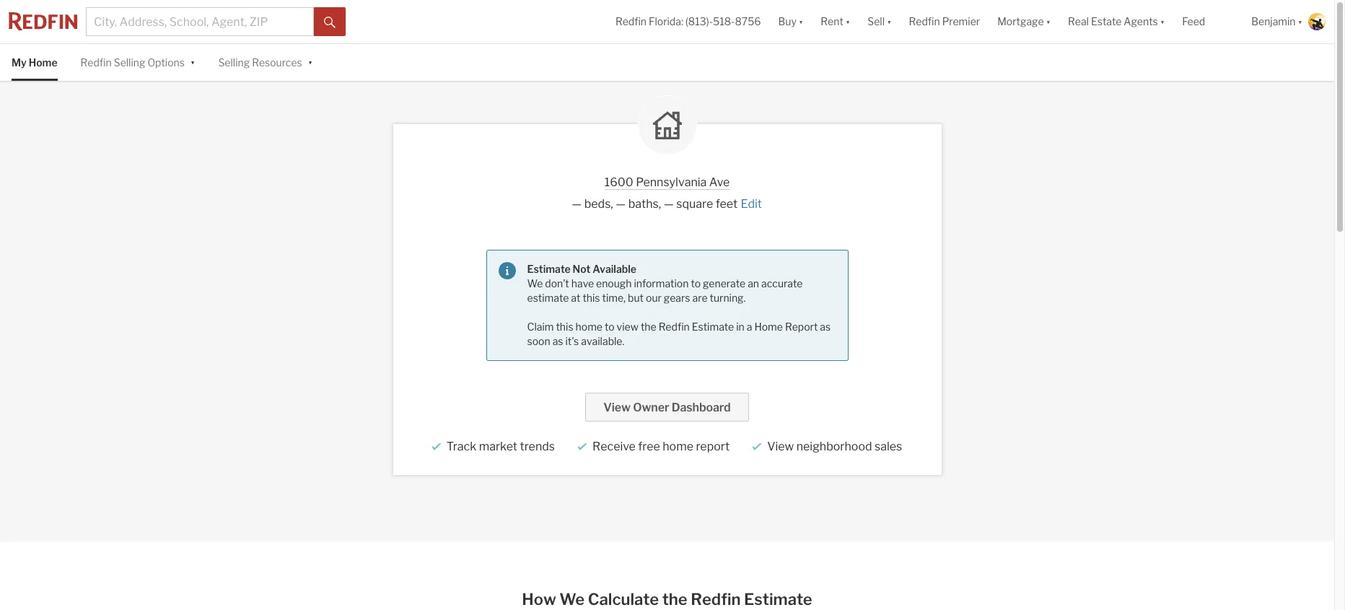Task type: vqa. For each thing, say whether or not it's contained in the screenshot.
2nd — from the left
yes



Task type: locate. For each thing, give the bounding box(es) containing it.
redfin selling options ▾
[[81, 55, 195, 69]]

we
[[527, 277, 543, 290], [560, 590, 585, 609]]

home right my at left top
[[29, 56, 57, 69]]

0 vertical spatial estimate
[[527, 263, 571, 275]]

1 vertical spatial we
[[560, 590, 585, 609]]

0 horizontal spatial as
[[553, 335, 563, 347]]

baths,
[[629, 197, 661, 211]]

1 vertical spatial estimate
[[692, 321, 734, 333]]

1 vertical spatial the
[[662, 590, 688, 609]]

we right how
[[560, 590, 585, 609]]

view left the owner
[[604, 401, 631, 415]]

▾ right options
[[191, 55, 195, 67]]

selling inside redfin selling options ▾
[[114, 56, 145, 69]]

view inside button
[[604, 401, 631, 415]]

0 vertical spatial as
[[820, 321, 831, 333]]

0 horizontal spatial view
[[604, 401, 631, 415]]

florida:
[[649, 15, 684, 28]]

▾ right rent
[[846, 15, 851, 28]]

3 — from the left
[[664, 197, 674, 211]]

edit
[[741, 197, 762, 211]]

how
[[522, 590, 556, 609]]

don't
[[545, 277, 569, 290]]

home up the 'available.'
[[576, 321, 603, 333]]

1 horizontal spatial as
[[820, 321, 831, 333]]

1 vertical spatial to
[[605, 321, 615, 333]]

1 vertical spatial home
[[663, 440, 694, 454]]

rent ▾ button
[[812, 0, 859, 43]]

1 horizontal spatial home
[[663, 440, 694, 454]]

0 vertical spatial to
[[691, 277, 701, 290]]

▾ right mortgage
[[1046, 15, 1051, 28]]

estimate inside claim this home to view the redfin estimate in a home report as soon as it's available.
[[692, 321, 734, 333]]

▾ left user photo
[[1298, 15, 1303, 28]]

section
[[486, 250, 849, 361]]

0 vertical spatial we
[[527, 277, 543, 290]]

home for this
[[576, 321, 603, 333]]

redfin
[[616, 15, 647, 28], [909, 15, 940, 28], [81, 56, 112, 69], [659, 321, 690, 333], [691, 590, 741, 609]]

this up it's
[[556, 321, 574, 333]]

the right view
[[641, 321, 657, 333]]

2 horizontal spatial —
[[664, 197, 674, 211]]

redfin for redfin florida: (813)-518-8756
[[616, 15, 647, 28]]

0 vertical spatial home
[[576, 321, 603, 333]]

▾ right sell
[[887, 15, 892, 28]]

to inside claim this home to view the redfin estimate in a home report as soon as it's available.
[[605, 321, 615, 333]]

—
[[572, 197, 582, 211], [616, 197, 626, 211], [664, 197, 674, 211]]

2 — from the left
[[616, 197, 626, 211]]

this inside claim this home to view the redfin estimate in a home report as soon as it's available.
[[556, 321, 574, 333]]

a
[[747, 321, 753, 333]]

the
[[641, 321, 657, 333], [662, 590, 688, 609]]

selling left resources
[[218, 56, 250, 69]]

estimate
[[527, 292, 569, 304]]

the inside claim this home to view the redfin estimate in a home report as soon as it's available.
[[641, 321, 657, 333]]

— beds, — baths, — square feet edit
[[572, 197, 762, 211]]

buy ▾
[[779, 15, 804, 28]]

2 selling from the left
[[218, 56, 250, 69]]

benjamin
[[1252, 15, 1296, 28]]

view
[[604, 401, 631, 415], [767, 440, 794, 454]]

at
[[571, 292, 581, 304]]

redfin inside claim this home to view the redfin estimate in a home report as soon as it's available.
[[659, 321, 690, 333]]

▾ inside selling resources ▾
[[308, 55, 313, 67]]

1 horizontal spatial to
[[691, 277, 701, 290]]

beds,
[[585, 197, 613, 211]]

real estate agents ▾
[[1068, 15, 1165, 28]]

we up estimate
[[527, 277, 543, 290]]

home
[[29, 56, 57, 69], [755, 321, 783, 333]]

feet
[[716, 197, 738, 211]]

as right "report"
[[820, 321, 831, 333]]

1 horizontal spatial estimate
[[692, 321, 734, 333]]

receive
[[593, 440, 636, 454]]

— left beds,
[[572, 197, 582, 211]]

this right 'at' at top left
[[583, 292, 600, 304]]

this
[[583, 292, 600, 304], [556, 321, 574, 333]]

0 vertical spatial view
[[604, 401, 631, 415]]

to up the 'available.'
[[605, 321, 615, 333]]

home
[[576, 321, 603, 333], [663, 440, 694, 454]]

trends
[[520, 440, 555, 454]]

view neighborhood sales
[[767, 440, 903, 454]]

it's
[[566, 335, 579, 347]]

home right free
[[663, 440, 694, 454]]

this inside we don't have enough information to generate an accurate estimate at this time, but our gears are turning.
[[583, 292, 600, 304]]

home inside claim this home to view the redfin estimate in a home report as soon as it's available.
[[576, 321, 603, 333]]

dashboard
[[672, 401, 731, 415]]

selling left options
[[114, 56, 145, 69]]

0 horizontal spatial to
[[605, 321, 615, 333]]

time,
[[602, 292, 626, 304]]

are
[[693, 292, 708, 304]]

1 horizontal spatial this
[[583, 292, 600, 304]]

redfin inside redfin selling options ▾
[[81, 56, 112, 69]]

0 vertical spatial this
[[583, 292, 600, 304]]

benjamin ▾
[[1252, 15, 1303, 28]]

redfin inside button
[[909, 15, 940, 28]]

real estate agents ▾ link
[[1068, 0, 1165, 43]]

1600
[[605, 176, 634, 189]]

0 horizontal spatial this
[[556, 321, 574, 333]]

1 vertical spatial home
[[755, 321, 783, 333]]

track
[[447, 440, 477, 454]]

0 vertical spatial home
[[29, 56, 57, 69]]

0 horizontal spatial home
[[576, 321, 603, 333]]

our
[[646, 292, 662, 304]]

1 horizontal spatial view
[[767, 440, 794, 454]]

0 horizontal spatial the
[[641, 321, 657, 333]]

1 — from the left
[[572, 197, 582, 211]]

1 selling from the left
[[114, 56, 145, 69]]

edit button
[[740, 197, 763, 211]]

home right 'a' at the bottom
[[755, 321, 783, 333]]

1 vertical spatial this
[[556, 321, 574, 333]]

sell ▾
[[868, 15, 892, 28]]

turning.
[[710, 292, 746, 304]]

▾ right resources
[[308, 55, 313, 67]]

— down the 1600 pennsylvania ave
[[664, 197, 674, 211]]

sell ▾ button
[[868, 0, 892, 43]]

0 vertical spatial the
[[641, 321, 657, 333]]

selling
[[114, 56, 145, 69], [218, 56, 250, 69]]

0 horizontal spatial selling
[[114, 56, 145, 69]]

1 vertical spatial view
[[767, 440, 794, 454]]

report
[[785, 321, 818, 333]]

redfin for redfin premier
[[909, 15, 940, 28]]

pennsylvania
[[636, 176, 707, 189]]

— down the 1600
[[616, 197, 626, 211]]

the right calculate
[[662, 590, 688, 609]]

view left neighborhood
[[767, 440, 794, 454]]

redfin premier
[[909, 15, 980, 28]]

▾
[[799, 15, 804, 28], [846, 15, 851, 28], [887, 15, 892, 28], [1046, 15, 1051, 28], [1161, 15, 1165, 28], [1298, 15, 1303, 28], [191, 55, 195, 67], [308, 55, 313, 67]]

as left it's
[[553, 335, 563, 347]]

2 vertical spatial estimate
[[744, 590, 813, 609]]

City, Address, School, Agent, ZIP search field
[[86, 7, 314, 36]]

submit search image
[[324, 16, 336, 28]]

buy ▾ button
[[770, 0, 812, 43]]

generate
[[703, 277, 746, 290]]

as
[[820, 321, 831, 333], [553, 335, 563, 347]]

view for view neighborhood sales
[[767, 440, 794, 454]]

0 horizontal spatial we
[[527, 277, 543, 290]]

8756
[[735, 15, 761, 28]]

1 horizontal spatial home
[[755, 321, 783, 333]]

mortgage ▾ button
[[998, 0, 1051, 43]]

1 horizontal spatial —
[[616, 197, 626, 211]]

to
[[691, 277, 701, 290], [605, 321, 615, 333]]

0 horizontal spatial —
[[572, 197, 582, 211]]

report
[[696, 440, 730, 454]]

redfin premier button
[[901, 0, 989, 43]]

selling resources link
[[218, 44, 302, 81]]

1 horizontal spatial selling
[[218, 56, 250, 69]]

to up are
[[691, 277, 701, 290]]



Task type: describe. For each thing, give the bounding box(es) containing it.
feed button
[[1174, 0, 1243, 43]]

view
[[617, 321, 639, 333]]

square
[[677, 197, 713, 211]]

calculate
[[588, 590, 659, 609]]

claim
[[527, 321, 554, 333]]

claim this home to view the redfin estimate in a home report as soon as it's available.
[[527, 321, 831, 347]]

we don't have enough information to generate an accurate estimate at this time, but our gears are turning.
[[527, 277, 803, 304]]

track market trends
[[447, 440, 555, 454]]

not
[[573, 263, 591, 275]]

rent ▾ button
[[821, 0, 851, 43]]

to inside we don't have enough information to generate an accurate estimate at this time, but our gears are turning.
[[691, 277, 701, 290]]

mortgage ▾
[[998, 15, 1051, 28]]

sell
[[868, 15, 885, 28]]

free
[[638, 440, 660, 454]]

buy
[[779, 15, 797, 28]]

enough
[[596, 277, 632, 290]]

home inside claim this home to view the redfin estimate in a home report as soon as it's available.
[[755, 321, 783, 333]]

redfin selling options link
[[81, 44, 185, 81]]

my home link
[[12, 44, 57, 81]]

my home
[[12, 56, 57, 69]]

have
[[572, 277, 594, 290]]

estate
[[1091, 15, 1122, 28]]

sales
[[875, 440, 903, 454]]

owner
[[633, 401, 670, 415]]

an
[[748, 277, 759, 290]]

1 horizontal spatial the
[[662, 590, 688, 609]]

(813)-
[[686, 15, 713, 28]]

feed
[[1183, 15, 1206, 28]]

1 horizontal spatial we
[[560, 590, 585, 609]]

view for view owner dashboard
[[604, 401, 631, 415]]

resources
[[252, 56, 302, 69]]

redfin for redfin selling options ▾
[[81, 56, 112, 69]]

receive free home report
[[593, 440, 730, 454]]

redfin florida: (813)-518-8756
[[616, 15, 761, 28]]

premier
[[943, 15, 980, 28]]

sell ▾ button
[[859, 0, 901, 43]]

neighborhood
[[797, 440, 872, 454]]

0 horizontal spatial home
[[29, 56, 57, 69]]

home for free
[[663, 440, 694, 454]]

selling resources ▾
[[218, 55, 313, 69]]

but
[[628, 292, 644, 304]]

selling inside selling resources ▾
[[218, 56, 250, 69]]

view owner dashboard
[[604, 401, 731, 415]]

mortgage ▾ button
[[989, 0, 1060, 43]]

ave
[[709, 176, 730, 189]]

accurate
[[762, 277, 803, 290]]

available
[[593, 263, 637, 275]]

how we calculate the redfin estimate
[[522, 590, 813, 609]]

real
[[1068, 15, 1089, 28]]

view owner dashboard button
[[586, 393, 749, 422]]

available.
[[581, 335, 625, 347]]

section containing estimate not available
[[486, 250, 849, 361]]

buy ▾ button
[[779, 0, 804, 43]]

soon
[[527, 335, 551, 347]]

rent
[[821, 15, 844, 28]]

options
[[148, 56, 185, 69]]

rent ▾
[[821, 15, 851, 28]]

information
[[634, 277, 689, 290]]

mortgage
[[998, 15, 1044, 28]]

1600 pennsylvania ave
[[605, 176, 730, 189]]

in
[[736, 321, 745, 333]]

user photo image
[[1309, 13, 1326, 30]]

▾ right agents
[[1161, 15, 1165, 28]]

my
[[12, 56, 27, 69]]

▾ inside redfin selling options ▾
[[191, 55, 195, 67]]

market
[[479, 440, 518, 454]]

518-
[[713, 15, 735, 28]]

estimate not available
[[527, 263, 637, 275]]

gears
[[664, 292, 691, 304]]

0 horizontal spatial estimate
[[527, 263, 571, 275]]

2 horizontal spatial estimate
[[744, 590, 813, 609]]

▾ right 'buy' at the right of page
[[799, 15, 804, 28]]

1 vertical spatial as
[[553, 335, 563, 347]]

we inside we don't have enough information to generate an accurate estimate at this time, but our gears are turning.
[[527, 277, 543, 290]]

agents
[[1124, 15, 1158, 28]]

real estate agents ▾ button
[[1060, 0, 1174, 43]]



